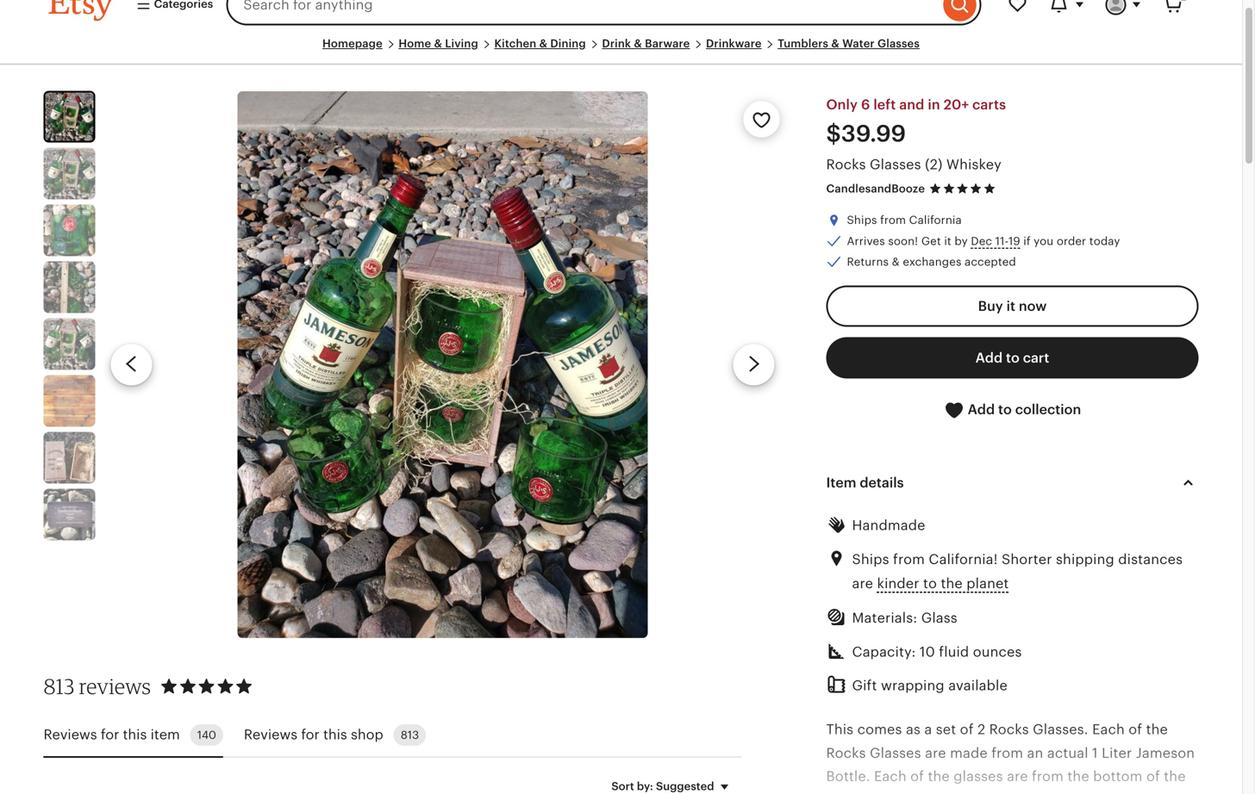 Task type: vqa. For each thing, say whether or not it's contained in the screenshot.
kinder to the planet in the bottom of the page
yes



Task type: describe. For each thing, give the bounding box(es) containing it.
gift
[[852, 679, 877, 694]]

add for add to collection
[[968, 402, 995, 418]]

drink & barware link
[[602, 37, 690, 50]]

shorter
[[1002, 552, 1052, 568]]

candlesandbooze link
[[826, 182, 925, 195]]

sort
[[612, 781, 634, 793]]

wrapping
[[881, 679, 945, 694]]

comes
[[858, 723, 902, 738]]

add to cart button
[[826, 337, 1199, 379]]

rocks glasses 2 whiskey image 5 image
[[44, 319, 95, 370]]

planet
[[967, 576, 1009, 592]]

gift wrapping available
[[852, 679, 1008, 694]]

0 vertical spatial each
[[1092, 723, 1125, 738]]

rocks glasses 2 whiskey image 4 image
[[44, 262, 95, 314]]

set
[[936, 723, 956, 738]]

living
[[445, 37, 478, 50]]

1
[[1092, 746, 1098, 762]]

by
[[955, 235, 968, 248]]

reviews for reviews for this shop
[[244, 728, 298, 743]]

this for shop
[[323, 728, 347, 743]]

liter
[[1102, 746, 1132, 762]]

1 vertical spatial glasses
[[870, 157, 921, 172]]

available
[[949, 679, 1008, 694]]

add to cart
[[976, 350, 1050, 366]]

0 vertical spatial rocks
[[826, 157, 866, 172]]

add to collection
[[965, 402, 1081, 418]]

cart
[[1023, 350, 1050, 366]]

made
[[950, 746, 988, 762]]

fluid
[[939, 645, 969, 660]]

for for item
[[101, 728, 119, 743]]

distances
[[1119, 552, 1183, 568]]

home & living
[[399, 37, 478, 50]]

19
[[1009, 235, 1021, 248]]

and inside only 6 left and in 20+ carts $39.99
[[899, 97, 925, 113]]

glasses inside this comes as a set of 2 rocks glasses.  each of the rocks glasses are made from an actual 1 liter jameson bottle.  each of the glasses are from the bottom of the bottle, they are cut and finely sanded to a smo
[[870, 746, 921, 762]]

drinkware link
[[706, 37, 762, 50]]

only
[[826, 97, 858, 113]]

ships from california! shorter shipping distances are
[[852, 552, 1183, 592]]

details
[[860, 476, 904, 491]]

soon! get
[[888, 235, 941, 248]]

kitchen & dining
[[494, 37, 586, 50]]

arrives soon! get it by dec 11-19 if you order today
[[847, 235, 1120, 248]]

by:
[[637, 781, 653, 793]]

reviews for this shop
[[244, 728, 383, 743]]

jameson
[[1136, 746, 1195, 762]]

materials: glass
[[852, 611, 958, 627]]

& for returns
[[892, 256, 900, 269]]

rocks glasses 2 whiskey image 3 image
[[44, 205, 95, 257]]

materials:
[[852, 611, 918, 627]]

(2)
[[925, 157, 943, 172]]

it inside button
[[1007, 299, 1016, 314]]

exchanges
[[903, 256, 962, 269]]

homepage
[[323, 37, 383, 50]]

item
[[826, 476, 857, 491]]

candlesandbooze
[[826, 182, 925, 195]]

home
[[399, 37, 431, 50]]

sort by: suggested button
[[599, 769, 748, 795]]

2 vertical spatial rocks
[[826, 746, 866, 762]]

tumblers & water glasses
[[778, 37, 920, 50]]

from up sanded at right
[[1032, 770, 1064, 785]]

813 for 813 reviews
[[44, 674, 75, 700]]

returns & exchanges accepted
[[847, 256, 1016, 269]]

kinder
[[877, 576, 920, 592]]

capacity: 10 fluid ounces
[[852, 645, 1022, 660]]

& for home
[[434, 37, 442, 50]]

140
[[197, 729, 216, 742]]

now
[[1019, 299, 1047, 314]]

california
[[909, 214, 962, 227]]

menu bar containing homepage
[[49, 36, 1194, 65]]

from left an
[[992, 746, 1024, 762]]

finely
[[987, 793, 1024, 795]]

sanded
[[1028, 793, 1077, 795]]

left
[[874, 97, 896, 113]]

813 reviews
[[44, 674, 151, 700]]

buy it now button
[[826, 286, 1199, 327]]

item
[[151, 728, 180, 743]]

0 horizontal spatial each
[[874, 770, 907, 785]]

add to collection button
[[826, 389, 1199, 432]]

813 for 813
[[401, 729, 419, 742]]

california!
[[929, 552, 998, 568]]

& for tumblers
[[832, 37, 840, 50]]

the up cut
[[928, 770, 950, 785]]

of left 2
[[960, 723, 974, 738]]

kitchen
[[494, 37, 537, 50]]

rocks glasses 2 whiskey image 8 image
[[44, 489, 95, 541]]

to for the
[[923, 576, 937, 592]]

to for collection
[[998, 402, 1012, 418]]

dining
[[550, 37, 586, 50]]

tab list containing reviews for this item
[[44, 715, 742, 759]]

this
[[826, 723, 854, 738]]

glasses
[[954, 770, 1003, 785]]

accepted
[[965, 256, 1016, 269]]

are inside the ships from california! shorter shipping distances are
[[852, 576, 873, 592]]



Task type: locate. For each thing, give the bounding box(es) containing it.
this
[[123, 728, 147, 743], [323, 728, 347, 743]]

carts
[[973, 97, 1006, 113]]

& for drink
[[634, 37, 642, 50]]

only 6 left and in 20+ carts $39.99
[[826, 97, 1006, 147]]

they
[[874, 793, 904, 795]]

collection
[[1015, 402, 1081, 418]]

813 right shop
[[401, 729, 419, 742]]

rocks glasses 2 whiskey image 7 image
[[44, 433, 95, 484]]

to right kinder
[[923, 576, 937, 592]]

to for cart
[[1006, 350, 1020, 366]]

shop
[[351, 728, 383, 743]]

reviews right the "140"
[[244, 728, 298, 743]]

1 horizontal spatial reviews
[[244, 728, 298, 743]]

813
[[44, 674, 75, 700], [401, 729, 419, 742]]

actual
[[1047, 746, 1089, 762]]

add down add to cart
[[968, 402, 995, 418]]

& right "home"
[[434, 37, 442, 50]]

$39.99
[[826, 120, 906, 147]]

menu bar
[[49, 36, 1194, 65]]

tumblers & water glasses link
[[778, 37, 920, 50]]

to left collection
[[998, 402, 1012, 418]]

& left dining
[[539, 37, 548, 50]]

rocks glasses 2 whiskey image 1 image
[[237, 91, 648, 639], [45, 93, 94, 141]]

& for kitchen
[[539, 37, 548, 50]]

0 horizontal spatial for
[[101, 728, 119, 743]]

813 left reviews
[[44, 674, 75, 700]]

for down reviews
[[101, 728, 119, 743]]

the down "actual" on the right of page
[[1068, 770, 1090, 785]]

rocks right 2
[[989, 723, 1029, 738]]

are down set
[[925, 746, 946, 762]]

of down as on the bottom right
[[911, 770, 924, 785]]

bottom
[[1093, 770, 1143, 785]]

and left in
[[899, 97, 925, 113]]

an
[[1027, 746, 1044, 762]]

0 horizontal spatial reviews
[[44, 728, 97, 743]]

reviews down 813 reviews
[[44, 728, 97, 743]]

0 vertical spatial it
[[944, 235, 952, 248]]

each up they
[[874, 770, 907, 785]]

whiskey
[[947, 157, 1002, 172]]

handmade
[[852, 518, 926, 534]]

ships from california
[[847, 214, 962, 227]]

1 horizontal spatial 813
[[401, 729, 419, 742]]

0 horizontal spatial this
[[123, 728, 147, 743]]

1 horizontal spatial for
[[301, 728, 320, 743]]

drink
[[602, 37, 631, 50]]

6
[[861, 97, 870, 113]]

reviews for this item
[[44, 728, 180, 743]]

are
[[852, 576, 873, 592], [925, 746, 946, 762], [1007, 770, 1028, 785], [908, 793, 929, 795]]

if
[[1024, 235, 1031, 248]]

1 horizontal spatial this
[[323, 728, 347, 743]]

to inside button
[[1006, 350, 1020, 366]]

sort by: suggested
[[612, 781, 714, 793]]

capacity:
[[852, 645, 916, 660]]

0 horizontal spatial a
[[925, 723, 932, 738]]

add left cart in the right top of the page
[[976, 350, 1003, 366]]

this for item
[[123, 728, 147, 743]]

each up liter
[[1092, 723, 1125, 738]]

add inside button
[[968, 402, 995, 418]]

dec
[[971, 235, 992, 248]]

add inside button
[[976, 350, 1003, 366]]

ships up kinder
[[852, 552, 890, 568]]

buy
[[978, 299, 1003, 314]]

arrives
[[847, 235, 885, 248]]

buy it now
[[978, 299, 1047, 314]]

ships inside the ships from california! shorter shipping distances are
[[852, 552, 890, 568]]

glasses.
[[1033, 723, 1089, 738]]

0 vertical spatial 813
[[44, 674, 75, 700]]

1 horizontal spatial each
[[1092, 723, 1125, 738]]

suggested
[[656, 781, 714, 793]]

this left shop
[[323, 728, 347, 743]]

& left water
[[832, 37, 840, 50]]

10
[[920, 645, 935, 660]]

0 horizontal spatial rocks glasses 2 whiskey image 1 image
[[45, 93, 94, 141]]

order
[[1057, 235, 1087, 248]]

kitchen & dining link
[[494, 37, 586, 50]]

1 this from the left
[[123, 728, 147, 743]]

& right returns
[[892, 256, 900, 269]]

kinder to the planet
[[877, 576, 1009, 592]]

and inside this comes as a set of 2 rocks glasses.  each of the rocks glasses are made from an actual 1 liter jameson bottle.  each of the glasses are from the bottom of the bottle, they are cut and finely sanded to a smo
[[958, 793, 983, 795]]

0 horizontal spatial 813
[[44, 674, 75, 700]]

1 vertical spatial add
[[968, 402, 995, 418]]

0 horizontal spatial and
[[899, 97, 925, 113]]

item details
[[826, 476, 904, 491]]

813 inside tab list
[[401, 729, 419, 742]]

from up kinder
[[893, 552, 925, 568]]

1 horizontal spatial a
[[1099, 793, 1106, 795]]

ships for ships from california
[[847, 214, 877, 227]]

0 horizontal spatial it
[[944, 235, 952, 248]]

rocks glasses 2 whiskey image 2 image
[[44, 148, 95, 200]]

each
[[1092, 723, 1125, 738], [874, 770, 907, 785]]

a right as on the bottom right
[[925, 723, 932, 738]]

a down bottom
[[1099, 793, 1106, 795]]

in
[[928, 97, 940, 113]]

2
[[978, 723, 986, 738]]

home & living link
[[399, 37, 478, 50]]

returns
[[847, 256, 889, 269]]

2 for from the left
[[301, 728, 320, 743]]

1 vertical spatial ships
[[852, 552, 890, 568]]

20+
[[944, 97, 969, 113]]

1 vertical spatial rocks
[[989, 723, 1029, 738]]

2 reviews from the left
[[244, 728, 298, 743]]

ships
[[847, 214, 877, 227], [852, 552, 890, 568]]

0 vertical spatial a
[[925, 723, 932, 738]]

the down california!
[[941, 576, 963, 592]]

barware
[[645, 37, 690, 50]]

as
[[906, 723, 921, 738]]

are left cut
[[908, 793, 929, 795]]

shipping
[[1056, 552, 1115, 568]]

tumblers
[[778, 37, 829, 50]]

a
[[925, 723, 932, 738], [1099, 793, 1106, 795]]

from inside the ships from california! shorter shipping distances are
[[893, 552, 925, 568]]

glasses up the candlesandbooze
[[870, 157, 921, 172]]

1 vertical spatial a
[[1099, 793, 1106, 795]]

drink & barware
[[602, 37, 690, 50]]

rocks glasses (2) whiskey
[[826, 157, 1002, 172]]

1 vertical spatial each
[[874, 770, 907, 785]]

the up jameson
[[1146, 723, 1168, 738]]

glasses
[[878, 37, 920, 50], [870, 157, 921, 172], [870, 746, 921, 762]]

the inside button
[[941, 576, 963, 592]]

today
[[1090, 235, 1120, 248]]

0 vertical spatial add
[[976, 350, 1003, 366]]

and down glasses
[[958, 793, 983, 795]]

from
[[880, 214, 906, 227], [893, 552, 925, 568], [992, 746, 1024, 762], [1032, 770, 1064, 785]]

of down jameson
[[1147, 770, 1160, 785]]

kinder to the planet button
[[877, 572, 1009, 597]]

11-
[[996, 235, 1009, 248]]

glasses down comes
[[870, 746, 921, 762]]

for for shop
[[301, 728, 320, 743]]

1 horizontal spatial it
[[1007, 299, 1016, 314]]

1 vertical spatial it
[[1007, 299, 1016, 314]]

1 horizontal spatial rocks glasses 2 whiskey image 1 image
[[237, 91, 648, 639]]

2 vertical spatial glasses
[[870, 746, 921, 762]]

to left cart in the right top of the page
[[1006, 350, 1020, 366]]

rocks glasses 2 whiskey image 6 image
[[44, 376, 95, 427]]

reviews for reviews for this item
[[44, 728, 97, 743]]

None search field
[[226, 0, 982, 25]]

water
[[843, 37, 875, 50]]

it right buy
[[1007, 299, 1016, 314]]

are up finely
[[1007, 770, 1028, 785]]

& right drink
[[634, 37, 642, 50]]

glass
[[921, 611, 958, 627]]

1 vertical spatial and
[[958, 793, 983, 795]]

from up soon! get
[[880, 214, 906, 227]]

Search for anything text field
[[226, 0, 939, 25]]

ships up arrives
[[847, 214, 877, 227]]

1 horizontal spatial and
[[958, 793, 983, 795]]

drinkware
[[706, 37, 762, 50]]

to inside this comes as a set of 2 rocks glasses.  each of the rocks glasses are made from an actual 1 liter jameson bottle.  each of the glasses are from the bottom of the bottle, they are cut and finely sanded to a smo
[[1081, 793, 1095, 795]]

bottle.
[[826, 770, 870, 785]]

rocks down $39.99
[[826, 157, 866, 172]]

item details button
[[811, 463, 1214, 504]]

0 vertical spatial glasses
[[878, 37, 920, 50]]

0 vertical spatial and
[[899, 97, 925, 113]]

are left kinder
[[852, 576, 873, 592]]

of up liter
[[1129, 723, 1143, 738]]

1 for from the left
[[101, 728, 119, 743]]

you
[[1034, 235, 1054, 248]]

glasses right water
[[878, 37, 920, 50]]

it
[[944, 235, 952, 248], [1007, 299, 1016, 314]]

0 vertical spatial ships
[[847, 214, 877, 227]]

cut
[[932, 793, 954, 795]]

for left shop
[[301, 728, 320, 743]]

the down jameson
[[1164, 770, 1186, 785]]

it left the by
[[944, 235, 952, 248]]

add for add to cart
[[976, 350, 1003, 366]]

1 reviews from the left
[[44, 728, 97, 743]]

this left item
[[123, 728, 147, 743]]

rocks up the bottle.
[[826, 746, 866, 762]]

to down bottom
[[1081, 793, 1095, 795]]

2 this from the left
[[323, 728, 347, 743]]

rocks
[[826, 157, 866, 172], [989, 723, 1029, 738], [826, 746, 866, 762]]

ships for ships from california! shorter shipping distances are
[[852, 552, 890, 568]]

1 vertical spatial 813
[[401, 729, 419, 742]]

banner
[[18, 0, 1225, 36]]

tab list
[[44, 715, 742, 759]]

of
[[960, 723, 974, 738], [1129, 723, 1143, 738], [911, 770, 924, 785], [1147, 770, 1160, 785]]

to
[[1006, 350, 1020, 366], [998, 402, 1012, 418], [923, 576, 937, 592], [1081, 793, 1095, 795]]

reviews
[[79, 674, 151, 700]]



